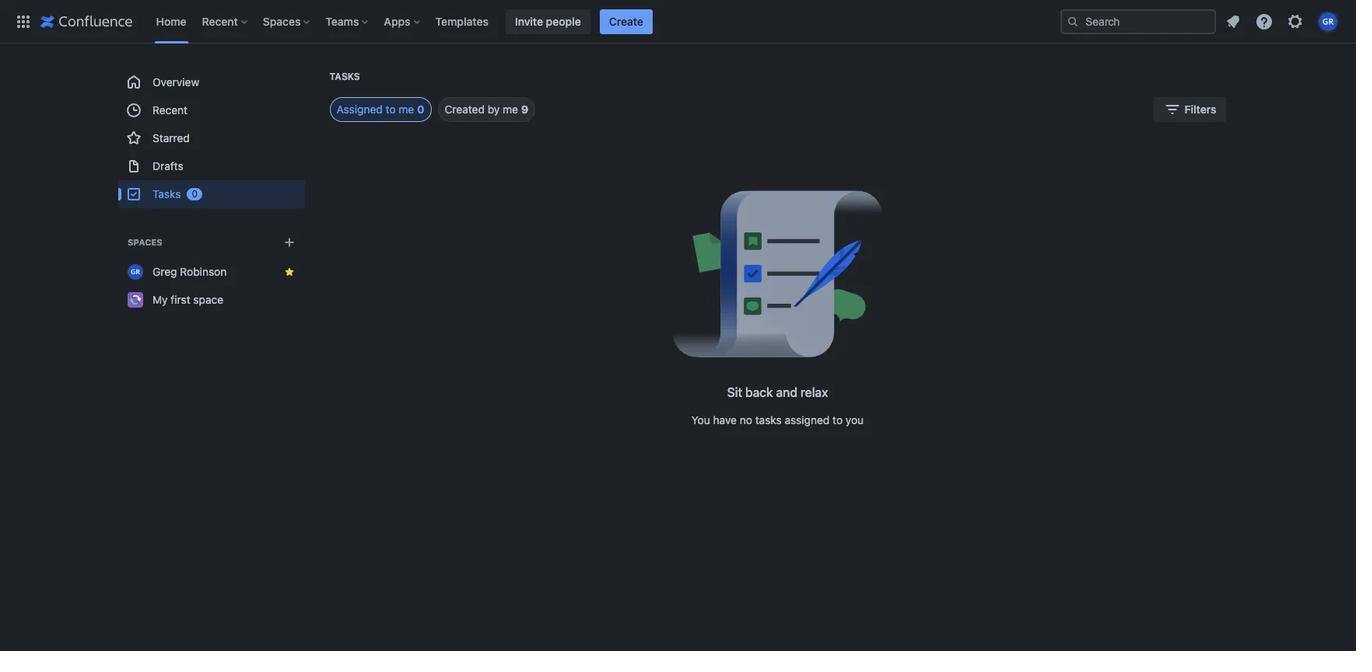 Task type: describe. For each thing, give the bounding box(es) containing it.
back
[[745, 386, 773, 400]]

sit back and relax
[[727, 386, 828, 400]]

have
[[713, 414, 737, 427]]

settings icon image
[[1286, 12, 1305, 31]]

robinson
[[180, 265, 226, 279]]

banner containing home
[[0, 0, 1356, 44]]

assigned
[[336, 103, 383, 116]]

0 horizontal spatial spaces
[[127, 237, 162, 247]]

tab list containing assigned to me
[[311, 97, 535, 122]]

invite people
[[515, 14, 581, 28]]

apps button
[[379, 9, 426, 34]]

starred
[[152, 131, 189, 145]]

unstar this space image
[[283, 266, 295, 279]]

recent link
[[118, 96, 305, 124]]

0 inside tab list
[[417, 103, 424, 116]]

by
[[488, 103, 500, 116]]

create
[[609, 14, 643, 28]]

me for by
[[503, 103, 518, 116]]

filters
[[1185, 103, 1216, 116]]

you
[[691, 414, 710, 427]]

drafts
[[152, 159, 183, 173]]

spaces button
[[258, 9, 316, 34]]

spaces inside dropdown button
[[263, 14, 301, 28]]

me for to
[[399, 103, 414, 116]]

my first space
[[152, 293, 223, 307]]

templates
[[435, 14, 488, 28]]

0 vertical spatial tasks
[[329, 71, 360, 82]]

filters button
[[1153, 97, 1226, 122]]



Task type: locate. For each thing, give the bounding box(es) containing it.
my
[[152, 293, 167, 307]]

sit
[[727, 386, 742, 400]]

confluence image
[[40, 12, 133, 31], [40, 12, 133, 31]]

0 vertical spatial 0
[[417, 103, 424, 116]]

1 horizontal spatial 0
[[417, 103, 424, 116]]

0 vertical spatial to
[[386, 103, 396, 116]]

home
[[156, 14, 186, 28]]

0 left created
[[417, 103, 424, 116]]

assigned to me 0
[[336, 103, 424, 116]]

created
[[445, 103, 485, 116]]

tasks
[[329, 71, 360, 82], [152, 187, 180, 201]]

home link
[[151, 9, 191, 34]]

1 horizontal spatial me
[[503, 103, 518, 116]]

teams
[[325, 14, 359, 28]]

0 horizontal spatial 0
[[191, 188, 197, 200]]

1 vertical spatial spaces
[[127, 237, 162, 247]]

0 horizontal spatial recent
[[152, 103, 187, 117]]

1 horizontal spatial recent
[[202, 14, 238, 28]]

space
[[193, 293, 223, 307]]

0 down drafts 'link'
[[191, 188, 197, 200]]

to right "assigned"
[[386, 103, 396, 116]]

spaces
[[263, 14, 301, 28], [127, 237, 162, 247]]

recent up starred
[[152, 103, 187, 117]]

recent inside popup button
[[202, 14, 238, 28]]

teams button
[[321, 9, 375, 34]]

1 vertical spatial recent
[[152, 103, 187, 117]]

relax
[[800, 386, 828, 400]]

global element
[[9, 0, 1057, 43]]

recent right home
[[202, 14, 238, 28]]

me
[[399, 103, 414, 116], [503, 103, 518, 116]]

tasks up "assigned"
[[329, 71, 360, 82]]

templates link
[[431, 9, 493, 34]]

first
[[170, 293, 190, 307]]

you have no tasks assigned to you
[[691, 414, 864, 427]]

recent button
[[197, 9, 253, 34]]

1 horizontal spatial spaces
[[263, 14, 301, 28]]

no
[[740, 414, 752, 427]]

1 vertical spatial 0
[[191, 188, 197, 200]]

to left you
[[833, 414, 843, 427]]

assigned
[[785, 414, 830, 427]]

me left 9
[[503, 103, 518, 116]]

group containing overview
[[118, 68, 305, 208]]

0 horizontal spatial me
[[399, 103, 414, 116]]

greg robinson link
[[118, 258, 305, 286]]

greg robinson
[[152, 265, 226, 279]]

1 vertical spatial to
[[833, 414, 843, 427]]

people
[[546, 14, 581, 28]]

you
[[846, 414, 864, 427]]

and
[[776, 386, 797, 400]]

me right "assigned"
[[399, 103, 414, 116]]

9
[[521, 103, 528, 116]]

greg
[[152, 265, 177, 279]]

group
[[118, 68, 305, 208]]

0 horizontal spatial tasks
[[152, 187, 180, 201]]

spaces up greg at the top left of the page
[[127, 237, 162, 247]]

apps
[[384, 14, 410, 28]]

0
[[417, 103, 424, 116], [191, 188, 197, 200]]

to inside tab list
[[386, 103, 396, 116]]

0 vertical spatial spaces
[[263, 14, 301, 28]]

overview
[[152, 75, 199, 89]]

1 vertical spatial tasks
[[152, 187, 180, 201]]

invite
[[515, 14, 543, 28]]

invite people button
[[506, 9, 590, 34]]

spaces right recent popup button
[[263, 14, 301, 28]]

my first space link
[[118, 286, 305, 314]]

search image
[[1067, 15, 1079, 28]]

appswitcher icon image
[[14, 12, 33, 31]]

notification icon image
[[1224, 12, 1242, 31]]

1 me from the left
[[399, 103, 414, 116]]

banner
[[0, 0, 1356, 44]]

Search field
[[1060, 9, 1216, 34]]

1 horizontal spatial tasks
[[329, 71, 360, 82]]

1 horizontal spatial to
[[833, 414, 843, 427]]

2 me from the left
[[503, 103, 518, 116]]

create a space image
[[280, 233, 298, 252]]

recent
[[202, 14, 238, 28], [152, 103, 187, 117]]

created by me 9
[[445, 103, 528, 116]]

tasks
[[755, 414, 782, 427]]

tab list
[[311, 97, 535, 122]]

starred link
[[118, 124, 305, 152]]

to
[[386, 103, 396, 116], [833, 414, 843, 427]]

tasks down drafts
[[152, 187, 180, 201]]

0 vertical spatial recent
[[202, 14, 238, 28]]

create link
[[600, 9, 653, 34]]

help icon image
[[1255, 12, 1274, 31]]

overview link
[[118, 68, 305, 96]]

0 horizontal spatial to
[[386, 103, 396, 116]]

drafts link
[[118, 152, 305, 180]]



Task type: vqa. For each thing, say whether or not it's contained in the screenshot.
first me
yes



